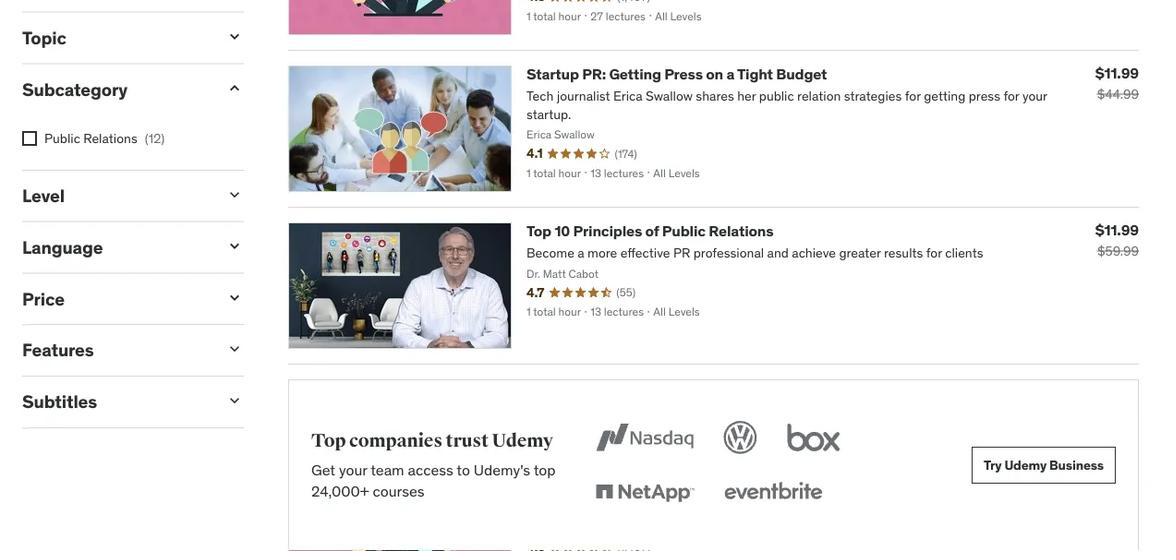 Task type: describe. For each thing, give the bounding box(es) containing it.
top 10 principles of public relations link
[[527, 222, 774, 241]]

public relations (12)
[[44, 130, 165, 147]]

topic
[[22, 26, 66, 49]]

small image for price
[[225, 289, 244, 307]]

subtitles
[[22, 391, 97, 413]]

box image
[[783, 418, 845, 458]]

small image for subtitles
[[225, 392, 244, 410]]

get
[[311, 461, 336, 480]]

udemy inside top companies trust udemy get your team access to udemy's top 24,000+ courses
[[492, 430, 553, 453]]

10
[[555, 222, 570, 241]]

team
[[371, 461, 404, 480]]

top companies trust udemy get your team access to udemy's top 24,000+ courses
[[311, 430, 556, 501]]

try
[[984, 457, 1002, 474]]

small image for subcategory
[[225, 79, 244, 97]]

$44.99
[[1098, 86, 1139, 103]]

price
[[22, 288, 65, 310]]

eventbrite image
[[720, 473, 827, 514]]

$11.99 $44.99
[[1096, 63, 1139, 103]]

top for 10
[[527, 222, 552, 241]]

language
[[22, 236, 103, 258]]

volkswagen image
[[720, 418, 761, 458]]

try udemy business link
[[972, 447, 1116, 484]]

(12)
[[145, 130, 165, 147]]

$11.99 for top 10 principles of public relations
[[1096, 220, 1139, 239]]

budget
[[776, 65, 827, 84]]

0 horizontal spatial public
[[44, 130, 80, 147]]

nasdaq image
[[592, 418, 698, 458]]

on
[[706, 65, 724, 84]]

tight
[[737, 65, 773, 84]]

of
[[646, 222, 659, 241]]

to
[[457, 461, 470, 480]]

press
[[665, 65, 703, 84]]

0 vertical spatial relations
[[83, 130, 137, 147]]

a
[[727, 65, 735, 84]]

startup pr: getting press on a tight budget
[[527, 65, 827, 84]]

startup pr: getting press on a tight budget link
[[527, 65, 827, 84]]

small image for topic
[[225, 27, 244, 46]]

access
[[408, 461, 454, 480]]



Task type: vqa. For each thing, say whether or not it's contained in the screenshot.
Learn more LINK
no



Task type: locate. For each thing, give the bounding box(es) containing it.
$59.99
[[1098, 243, 1139, 260]]

4 small image from the top
[[225, 392, 244, 410]]

top left '10'
[[527, 222, 552, 241]]

xsmall image
[[22, 131, 37, 146]]

price button
[[22, 288, 211, 310]]

0 horizontal spatial relations
[[83, 130, 137, 147]]

2 vertical spatial small image
[[225, 340, 244, 359]]

top
[[527, 222, 552, 241], [311, 430, 346, 453]]

2 $11.99 from the top
[[1096, 220, 1139, 239]]

$11.99 $59.99
[[1096, 220, 1139, 260]]

topic button
[[22, 26, 211, 49]]

1 $11.99 from the top
[[1096, 63, 1139, 82]]

0 vertical spatial public
[[44, 130, 80, 147]]

3 small image from the top
[[225, 237, 244, 256]]

subcategory button
[[22, 78, 211, 100]]

1 small image from the top
[[225, 186, 244, 204]]

small image for language
[[225, 237, 244, 256]]

relations
[[83, 130, 137, 147], [709, 222, 774, 241]]

try udemy business
[[984, 457, 1104, 474]]

getting
[[609, 65, 661, 84]]

1 horizontal spatial relations
[[709, 222, 774, 241]]

1 vertical spatial small image
[[225, 289, 244, 307]]

top up the get
[[311, 430, 346, 453]]

0 vertical spatial $11.99
[[1096, 63, 1139, 82]]

$11.99 for startup pr: getting press on a tight budget
[[1096, 63, 1139, 82]]

1 vertical spatial top
[[311, 430, 346, 453]]

top
[[534, 461, 556, 480]]

small image
[[225, 186, 244, 204], [225, 289, 244, 307], [225, 340, 244, 359]]

your
[[339, 461, 368, 480]]

trust
[[446, 430, 489, 453]]

pr:
[[582, 65, 606, 84]]

1 horizontal spatial public
[[662, 222, 706, 241]]

1 vertical spatial public
[[662, 222, 706, 241]]

1 small image from the top
[[225, 27, 244, 46]]

public
[[44, 130, 80, 147], [662, 222, 706, 241]]

0 horizontal spatial top
[[311, 430, 346, 453]]

1 horizontal spatial udemy
[[1005, 457, 1047, 474]]

1 horizontal spatial top
[[527, 222, 552, 241]]

top inside top companies trust udemy get your team access to udemy's top 24,000+ courses
[[311, 430, 346, 453]]

3 small image from the top
[[225, 340, 244, 359]]

top for companies
[[311, 430, 346, 453]]

small image for features
[[225, 340, 244, 359]]

features button
[[22, 339, 211, 362]]

language button
[[22, 236, 211, 258]]

1 vertical spatial udemy
[[1005, 457, 1047, 474]]

principles
[[573, 222, 642, 241]]

udemy's
[[474, 461, 531, 480]]

0 vertical spatial top
[[527, 222, 552, 241]]

level button
[[22, 185, 211, 207]]

0 vertical spatial udemy
[[492, 430, 553, 453]]

1 vertical spatial relations
[[709, 222, 774, 241]]

relations right of
[[709, 222, 774, 241]]

netapp image
[[592, 473, 698, 514]]

public right of
[[662, 222, 706, 241]]

2 small image from the top
[[225, 289, 244, 307]]

0 horizontal spatial udemy
[[492, 430, 553, 453]]

courses
[[373, 482, 425, 501]]

startup
[[527, 65, 579, 84]]

$11.99
[[1096, 63, 1139, 82], [1096, 220, 1139, 239]]

public right xsmall icon
[[44, 130, 80, 147]]

level
[[22, 185, 65, 207]]

24,000+
[[311, 482, 369, 501]]

$11.99 up $59.99
[[1096, 220, 1139, 239]]

features
[[22, 339, 94, 362]]

$11.99 up $44.99
[[1096, 63, 1139, 82]]

top 10 principles of public relations
[[527, 222, 774, 241]]

small image for level
[[225, 186, 244, 204]]

subtitles button
[[22, 391, 211, 413]]

udemy up "udemy's"
[[492, 430, 553, 453]]

1 vertical spatial $11.99
[[1096, 220, 1139, 239]]

small image
[[225, 27, 244, 46], [225, 79, 244, 97], [225, 237, 244, 256], [225, 392, 244, 410]]

relations left "(12)"
[[83, 130, 137, 147]]

0 vertical spatial small image
[[225, 186, 244, 204]]

udemy right try
[[1005, 457, 1047, 474]]

udemy
[[492, 430, 553, 453], [1005, 457, 1047, 474]]

subcategory
[[22, 78, 127, 100]]

business
[[1050, 457, 1104, 474]]

companies
[[349, 430, 443, 453]]

2 small image from the top
[[225, 79, 244, 97]]



